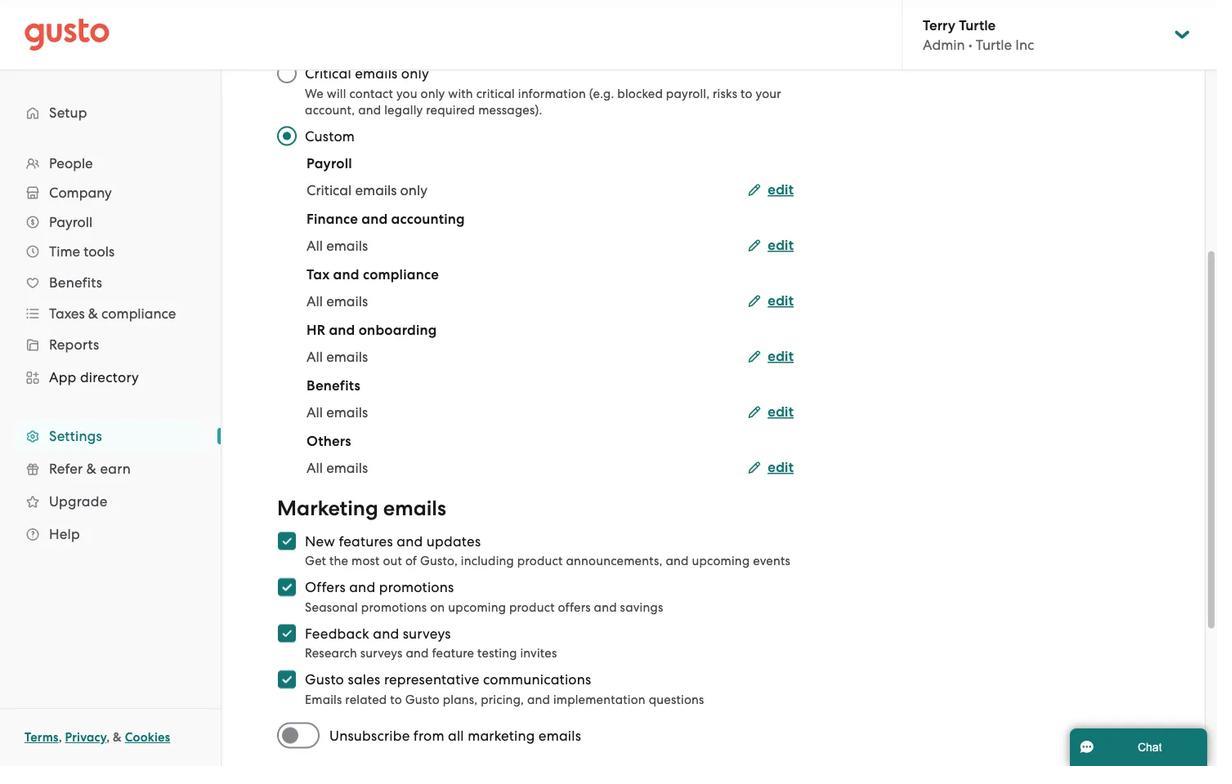 Task type: vqa. For each thing, say whether or not it's contained in the screenshot.
the top surveys
yes



Task type: locate. For each thing, give the bounding box(es) containing it.
compliance for taxes & compliance
[[101, 306, 176, 322]]

related
[[345, 693, 387, 707]]

to inside we will contact you only with critical information (e.g. blocked payroll, risks to your account, and legally required messages).
[[741, 87, 753, 101]]

0 vertical spatial benefits
[[49, 275, 102, 291]]

surveys down feedback and surveys
[[360, 647, 403, 661]]

&
[[88, 306, 98, 322], [86, 461, 97, 477], [113, 731, 122, 745]]

terry turtle admin • turtle inc
[[923, 17, 1034, 53]]

edit button
[[748, 181, 794, 200], [748, 236, 794, 256], [748, 292, 794, 311], [748, 347, 794, 367], [748, 403, 794, 423], [748, 459, 794, 478]]

payroll button
[[16, 208, 204, 237]]

only up the required
[[421, 87, 445, 101]]

all emails down tax
[[307, 293, 368, 310]]

critical
[[305, 66, 351, 82], [307, 182, 352, 199]]

all emails down others
[[307, 460, 368, 477]]

compliance for tax and compliance
[[363, 267, 439, 284]]

2 vertical spatial only
[[400, 182, 427, 199]]

offers
[[558, 601, 591, 615]]

all emails down hr
[[307, 349, 368, 365]]

benefits up others
[[307, 378, 360, 395]]

3 edit button from the top
[[748, 292, 794, 311]]

surveys
[[403, 626, 451, 642], [360, 647, 403, 661]]

all emails up others
[[307, 405, 368, 421]]

surveys up research surveys and feature testing invites
[[403, 626, 451, 642]]

1 vertical spatial compliance
[[101, 306, 176, 322]]

emails up contact
[[355, 66, 398, 82]]

only up "you" at the left of page
[[401, 66, 429, 82]]

all emails down finance
[[307, 238, 368, 254]]

edit button for payroll
[[748, 181, 794, 200]]

turtle right •
[[976, 37, 1012, 53]]

edit
[[768, 182, 794, 199], [768, 237, 794, 254], [768, 293, 794, 310], [768, 349, 794, 365], [768, 404, 794, 421], [768, 460, 794, 477]]

6 edit from the top
[[768, 460, 794, 477]]

1 edit from the top
[[768, 182, 794, 199]]

0 horizontal spatial benefits
[[49, 275, 102, 291]]

offers and promotions
[[305, 580, 454, 596]]

3 edit from the top
[[768, 293, 794, 310]]

promotions down offers and promotions
[[361, 601, 427, 615]]

gusto up emails at the left bottom of the page
[[305, 672, 344, 689]]

2 all from the top
[[307, 293, 323, 310]]

payroll
[[307, 156, 352, 172], [49, 214, 93, 231]]

compliance inside dropdown button
[[101, 306, 176, 322]]

Feedback and surveys checkbox
[[269, 616, 305, 652]]

0 horizontal spatial to
[[390, 693, 402, 707]]

1 horizontal spatial to
[[741, 87, 753, 101]]

1 , from the left
[[59, 731, 62, 745]]

turtle up •
[[959, 17, 996, 33]]

1 all emails from the top
[[307, 238, 368, 254]]

3 all emails from the top
[[307, 349, 368, 365]]

product left offers
[[509, 601, 555, 615]]

0 vertical spatial upcoming
[[692, 555, 750, 569]]

(e.g.
[[589, 87, 614, 101]]

including
[[461, 555, 514, 569]]

1 vertical spatial only
[[421, 87, 445, 101]]

feedback
[[305, 626, 369, 642]]

emails
[[355, 66, 398, 82], [355, 182, 397, 199], [326, 238, 368, 254], [326, 293, 368, 310], [326, 349, 368, 365], [326, 405, 368, 421], [326, 460, 368, 477], [383, 497, 446, 522], [539, 728, 581, 745]]

we
[[305, 87, 324, 101]]

compliance
[[363, 267, 439, 284], [101, 306, 176, 322]]

gusto down "representative"
[[405, 693, 440, 707]]

setup
[[49, 105, 87, 121]]

product right including
[[517, 555, 563, 569]]

upcoming left events on the right
[[692, 555, 750, 569]]

2 , from the left
[[106, 731, 110, 745]]

payroll,
[[666, 87, 710, 101]]

5 all from the top
[[307, 460, 323, 477]]

all emails for finance
[[307, 238, 368, 254]]

1 horizontal spatial compliance
[[363, 267, 439, 284]]

time tools button
[[16, 237, 204, 266]]

0 horizontal spatial payroll
[[49, 214, 93, 231]]

2 all emails from the top
[[307, 293, 368, 310]]

from
[[413, 728, 444, 745]]

and up the "of"
[[397, 534, 423, 550]]

testing
[[477, 647, 517, 661]]

company
[[49, 185, 112, 201]]

representative
[[384, 672, 479, 689]]

contact
[[349, 87, 393, 101]]

turtle
[[959, 17, 996, 33], [976, 37, 1012, 53]]

, left privacy
[[59, 731, 62, 745]]

emails down others
[[326, 460, 368, 477]]

4 edit button from the top
[[748, 347, 794, 367]]

settings
[[49, 428, 102, 445]]

terry
[[923, 17, 956, 33]]

on
[[430, 601, 445, 615]]

upcoming
[[692, 555, 750, 569], [448, 601, 506, 615]]

marketing
[[468, 728, 535, 745]]

to right risks
[[741, 87, 753, 101]]

& inside dropdown button
[[88, 306, 98, 322]]

1 horizontal spatial gusto
[[405, 693, 440, 707]]

0 horizontal spatial gusto
[[305, 672, 344, 689]]

emails for tax and compliance
[[326, 293, 368, 310]]

all up others
[[307, 405, 323, 421]]

0 vertical spatial critical
[[305, 66, 351, 82]]

critical emails only up contact
[[305, 66, 429, 82]]

0 vertical spatial payroll
[[307, 156, 352, 172]]

all for tax
[[307, 293, 323, 310]]

1 all from the top
[[307, 238, 323, 254]]

required
[[426, 103, 475, 117]]

Gusto sales representative communications checkbox
[[269, 663, 305, 698]]

5 edit from the top
[[768, 404, 794, 421]]

promotions down the "of"
[[379, 580, 454, 596]]

benefits down time tools
[[49, 275, 102, 291]]

emails for finance and accounting
[[326, 238, 368, 254]]

offers
[[305, 580, 346, 596]]

4 edit from the top
[[768, 349, 794, 365]]

critical
[[476, 87, 515, 101]]

emails down finance
[[326, 238, 368, 254]]

list
[[0, 149, 221, 551]]

upcoming right on
[[448, 601, 506, 615]]

directory
[[80, 369, 139, 386]]

0 vertical spatial surveys
[[403, 626, 451, 642]]

emails down the tax and compliance
[[326, 293, 368, 310]]

and down most
[[349, 580, 375, 596]]

app directory link
[[16, 363, 204, 392]]

0 vertical spatial to
[[741, 87, 753, 101]]

3 all from the top
[[307, 349, 323, 365]]

& left earn
[[86, 461, 97, 477]]

only up accounting
[[400, 182, 427, 199]]

compliance up onboarding
[[363, 267, 439, 284]]

5 edit button from the top
[[748, 403, 794, 423]]

•
[[968, 37, 972, 53]]

emails down implementation
[[539, 728, 581, 745]]

0 horizontal spatial compliance
[[101, 306, 176, 322]]

feature
[[432, 647, 474, 661]]

edit button for benefits
[[748, 403, 794, 423]]

payroll up time
[[49, 214, 93, 231]]

4 all from the top
[[307, 405, 323, 421]]

1 edit button from the top
[[748, 181, 794, 200]]

Critical emails only radio
[[269, 56, 305, 92]]

& left the cookies button
[[113, 731, 122, 745]]

0 vertical spatial &
[[88, 306, 98, 322]]

1 vertical spatial to
[[390, 693, 402, 707]]

to
[[741, 87, 753, 101], [390, 693, 402, 707]]

only inside we will contact you only with critical information (e.g. blocked payroll, risks to your account, and legally required messages).
[[421, 87, 445, 101]]

critical up will
[[305, 66, 351, 82]]

1 vertical spatial payroll
[[49, 214, 93, 231]]

New features and updates checkbox
[[269, 524, 305, 560]]

6 edit button from the top
[[748, 459, 794, 478]]

0 vertical spatial turtle
[[959, 17, 996, 33]]

all down tax
[[307, 293, 323, 310]]

& right taxes
[[88, 306, 98, 322]]

0 vertical spatial compliance
[[363, 267, 439, 284]]

most
[[352, 555, 380, 569]]

product
[[517, 555, 563, 569], [509, 601, 555, 615]]

emails up others
[[326, 405, 368, 421]]

time
[[49, 244, 80, 260]]

compliance down benefits link
[[101, 306, 176, 322]]

marketing emails
[[277, 497, 446, 522]]

all up tax
[[307, 238, 323, 254]]

1 horizontal spatial payroll
[[307, 156, 352, 172]]

payroll down custom
[[307, 156, 352, 172]]

emails up finance and accounting at the top of page
[[355, 182, 397, 199]]

all down others
[[307, 460, 323, 477]]

and right tax
[[333, 267, 359, 284]]

cookies button
[[125, 728, 170, 748]]

0 vertical spatial only
[[401, 66, 429, 82]]

emails for others
[[326, 460, 368, 477]]

1 horizontal spatial upcoming
[[692, 555, 750, 569]]

edit button for hr and onboarding
[[748, 347, 794, 367]]

2 edit from the top
[[768, 237, 794, 254]]

1 horizontal spatial ,
[[106, 731, 110, 745]]

to right related
[[390, 693, 402, 707]]

edit for others
[[768, 460, 794, 477]]

all down hr
[[307, 349, 323, 365]]

help link
[[16, 520, 204, 549]]

and right offers
[[594, 601, 617, 615]]

emails
[[305, 693, 342, 707]]

critical emails only up finance and accounting at the top of page
[[307, 182, 427, 199]]

benefits
[[49, 275, 102, 291], [307, 378, 360, 395]]

1 vertical spatial turtle
[[976, 37, 1012, 53]]

taxes
[[49, 306, 85, 322]]

the
[[329, 555, 348, 569]]

and
[[358, 103, 381, 117], [362, 211, 388, 228], [333, 267, 359, 284], [329, 322, 355, 339], [397, 534, 423, 550], [666, 555, 689, 569], [349, 580, 375, 596], [594, 601, 617, 615], [373, 626, 399, 642], [406, 647, 429, 661], [527, 693, 550, 707]]

risks
[[713, 87, 737, 101]]

1 vertical spatial promotions
[[361, 601, 427, 615]]

critical up finance
[[307, 182, 352, 199]]

& for compliance
[[88, 306, 98, 322]]

emails down hr and onboarding
[[326, 349, 368, 365]]

terms
[[25, 731, 59, 745]]

pricing,
[[481, 693, 524, 707]]

1 vertical spatial benefits
[[307, 378, 360, 395]]

promotions
[[379, 580, 454, 596], [361, 601, 427, 615]]

communications
[[483, 672, 591, 689]]

inc
[[1016, 37, 1034, 53]]

tax
[[307, 267, 330, 284]]

privacy
[[65, 731, 106, 745]]

0 horizontal spatial ,
[[59, 731, 62, 745]]

1 vertical spatial &
[[86, 461, 97, 477]]

1 vertical spatial critical emails only
[[307, 182, 427, 199]]

and down contact
[[358, 103, 381, 117]]

1 vertical spatial surveys
[[360, 647, 403, 661]]

, left cookies
[[106, 731, 110, 745]]

and right hr
[[329, 322, 355, 339]]

reports
[[49, 337, 99, 353]]

Offers and promotions checkbox
[[269, 570, 305, 606]]

marketing
[[277, 497, 378, 522]]

all
[[307, 238, 323, 254], [307, 293, 323, 310], [307, 349, 323, 365], [307, 405, 323, 421], [307, 460, 323, 477]]

2 edit button from the top
[[748, 236, 794, 256]]

0 horizontal spatial upcoming
[[448, 601, 506, 615]]

only
[[401, 66, 429, 82], [421, 87, 445, 101], [400, 182, 427, 199]]



Task type: describe. For each thing, give the bounding box(es) containing it.
accounting
[[391, 211, 465, 228]]

plans,
[[443, 693, 478, 707]]

all emails for hr
[[307, 349, 368, 365]]

we will contact you only with critical information (e.g. blocked payroll, risks to your account, and legally required messages).
[[305, 87, 781, 117]]

new
[[305, 534, 335, 550]]

chat button
[[1070, 729, 1207, 767]]

blocked
[[617, 87, 663, 101]]

get the most out of gusto, including product announcements, and upcoming events
[[305, 555, 791, 569]]

gusto navigation element
[[0, 70, 221, 577]]

tools
[[84, 244, 115, 260]]

payroll inside dropdown button
[[49, 214, 93, 231]]

home image
[[25, 18, 110, 51]]

upgrade link
[[16, 487, 204, 517]]

account,
[[305, 103, 355, 117]]

your
[[756, 87, 781, 101]]

custom
[[305, 128, 355, 145]]

emails for hr and onboarding
[[326, 349, 368, 365]]

research
[[305, 647, 357, 661]]

legally
[[384, 103, 423, 117]]

out
[[383, 555, 402, 569]]

edit button for others
[[748, 459, 794, 478]]

1 horizontal spatial benefits
[[307, 378, 360, 395]]

taxes & compliance
[[49, 306, 176, 322]]

app directory
[[49, 369, 139, 386]]

privacy link
[[65, 731, 106, 745]]

upgrade
[[49, 494, 107, 510]]

tax and compliance
[[307, 267, 439, 284]]

finance and accounting
[[307, 211, 465, 228]]

2 vertical spatial &
[[113, 731, 122, 745]]

research surveys and feature testing invites
[[305, 647, 557, 661]]

0 vertical spatial product
[[517, 555, 563, 569]]

features
[[339, 534, 393, 550]]

and down offers and promotions
[[373, 626, 399, 642]]

emails related to gusto plans, pricing, and implementation questions
[[305, 693, 704, 707]]

Unsubscribe from all marketing emails checkbox
[[277, 719, 329, 754]]

and down communications
[[527, 693, 550, 707]]

1 vertical spatial product
[[509, 601, 555, 615]]

feedback and surveys
[[305, 626, 451, 642]]

reports link
[[16, 330, 204, 360]]

terms , privacy , & cookies
[[25, 731, 170, 745]]

all for hr
[[307, 349, 323, 365]]

1 vertical spatial critical
[[307, 182, 352, 199]]

4 all emails from the top
[[307, 405, 368, 421]]

and inside we will contact you only with critical information (e.g. blocked payroll, risks to your account, and legally required messages).
[[358, 103, 381, 117]]

edit button for finance and accounting
[[748, 236, 794, 256]]

gusto sales representative communications
[[305, 672, 591, 689]]

new features and updates
[[305, 534, 481, 550]]

edit for payroll
[[768, 182, 794, 199]]

and up "representative"
[[406, 647, 429, 661]]

and right announcements, on the bottom
[[666, 555, 689, 569]]

emails up new features and updates
[[383, 497, 446, 522]]

emails for payroll
[[355, 182, 397, 199]]

0 vertical spatial critical emails only
[[305, 66, 429, 82]]

of
[[405, 555, 417, 569]]

settings link
[[16, 422, 204, 451]]

savings
[[620, 601, 663, 615]]

setup link
[[16, 98, 204, 128]]

edit for finance and accounting
[[768, 237, 794, 254]]

admin
[[923, 37, 965, 53]]

will
[[327, 87, 346, 101]]

invites
[[520, 647, 557, 661]]

edit button for tax and compliance
[[748, 292, 794, 311]]

announcements,
[[566, 555, 663, 569]]

get
[[305, 555, 326, 569]]

edit for tax and compliance
[[768, 293, 794, 310]]

benefits link
[[16, 268, 204, 298]]

information
[[518, 87, 586, 101]]

seasonal
[[305, 601, 358, 615]]

& for earn
[[86, 461, 97, 477]]

others
[[307, 434, 351, 450]]

gusto,
[[420, 555, 458, 569]]

updates
[[426, 534, 481, 550]]

hr
[[307, 322, 325, 339]]

help
[[49, 526, 80, 543]]

1 vertical spatial gusto
[[405, 693, 440, 707]]

0 vertical spatial promotions
[[379, 580, 454, 596]]

people button
[[16, 149, 204, 178]]

list containing people
[[0, 149, 221, 551]]

company button
[[16, 178, 204, 208]]

taxes & compliance button
[[16, 299, 204, 329]]

all
[[448, 728, 464, 745]]

cookies
[[125, 731, 170, 745]]

refer
[[49, 461, 83, 477]]

5 all emails from the top
[[307, 460, 368, 477]]

and right finance
[[362, 211, 388, 228]]

app
[[49, 369, 76, 386]]

edit for hr and onboarding
[[768, 349, 794, 365]]

sales
[[348, 672, 381, 689]]

messages).
[[478, 103, 542, 117]]

1 vertical spatial upcoming
[[448, 601, 506, 615]]

refer & earn link
[[16, 454, 204, 484]]

with
[[448, 87, 473, 101]]

questions
[[649, 693, 704, 707]]

Custom radio
[[269, 119, 305, 154]]

events
[[753, 555, 791, 569]]

terms link
[[25, 731, 59, 745]]

you
[[396, 87, 417, 101]]

unsubscribe from all marketing emails
[[329, 728, 581, 745]]

unsubscribe
[[329, 728, 410, 745]]

all for finance
[[307, 238, 323, 254]]

seasonal promotions on upcoming product offers and savings
[[305, 601, 663, 615]]

benefits inside list
[[49, 275, 102, 291]]

finance
[[307, 211, 358, 228]]

time tools
[[49, 244, 115, 260]]

emails for benefits
[[326, 405, 368, 421]]

all emails for tax
[[307, 293, 368, 310]]

refer & earn
[[49, 461, 131, 477]]

edit for benefits
[[768, 404, 794, 421]]

onboarding
[[359, 322, 437, 339]]

0 vertical spatial gusto
[[305, 672, 344, 689]]



